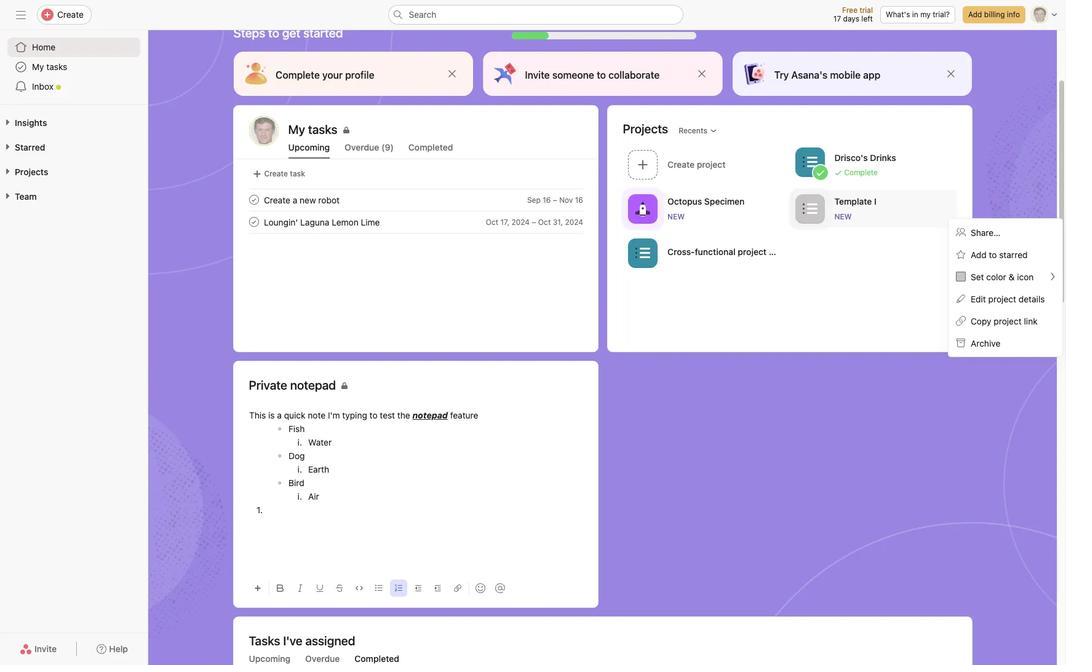 Task type: vqa. For each thing, say whether or not it's contained in the screenshot.
Filter dropdown button on the left of page
no



Task type: describe. For each thing, give the bounding box(es) containing it.
drisco's
[[834, 152, 868, 163]]

set
[[971, 272, 984, 282]]

projects inside 'projects' dropdown button
[[15, 167, 48, 177]]

inbox
[[32, 81, 54, 92]]

numbered list image
[[395, 585, 402, 592]]

0 vertical spatial project
[[738, 246, 766, 257]]

search button
[[388, 5, 683, 25]]

add for add to starred
[[971, 249, 987, 260]]

asana's
[[791, 70, 827, 81]]

trial?
[[933, 10, 950, 19]]

plan
[[769, 246, 786, 257]]

list image
[[802, 155, 817, 170]]

underline image
[[316, 585, 323, 592]]

sep
[[527, 195, 540, 205]]

completed image
[[246, 215, 261, 229]]

my tasks link
[[7, 57, 140, 77]]

create button
[[37, 5, 92, 25]]

air
[[308, 492, 319, 502]]

0 vertical spatial projects
[[623, 122, 668, 136]]

(9)
[[381, 142, 394, 153]]

bold image
[[277, 585, 284, 592]]

invite for invite someone to collaborate
[[525, 70, 550, 81]]

upcoming for overdue
[[249, 654, 290, 664]]

invite for invite
[[34, 644, 57, 655]]

document containing this is a quick note i'm typing to test the
[[249, 409, 582, 570]]

31,
[[553, 217, 563, 227]]

complete for complete
[[844, 168, 878, 177]]

2 2024 from the left
[[565, 217, 583, 227]]

test
[[380, 410, 395, 421]]

octopus specimen new
[[667, 196, 744, 221]]

starred
[[999, 249, 1028, 260]]

icon
[[1017, 272, 1034, 282]]

days
[[843, 14, 859, 23]]

drinks
[[870, 152, 896, 163]]

create a new robot
[[264, 195, 339, 205]]

to for get started
[[268, 26, 279, 40]]

add to starred link
[[949, 244, 1063, 266]]

private
[[249, 378, 287, 393]]

free
[[842, 6, 858, 15]]

mobile app
[[830, 70, 880, 81]]

lime
[[361, 217, 380, 227]]

global element
[[0, 30, 148, 104]]

details
[[1019, 294, 1045, 304]]

cross-
[[667, 246, 695, 257]]

new for octopus specimen
[[667, 212, 685, 221]]

my tasks link
[[288, 121, 582, 138]]

tasks i've assigned
[[249, 634, 355, 648]]

add to starred
[[971, 249, 1028, 260]]

nov
[[559, 195, 573, 205]]

laguna
[[300, 217, 329, 227]]

loungin' laguna lemon lime
[[264, 217, 380, 227]]

tasks
[[249, 634, 280, 648]]

completed for overdue
[[355, 654, 399, 664]]

quick
[[284, 410, 305, 421]]

insert an object image
[[254, 585, 261, 592]]

increase list indent image
[[434, 585, 441, 592]]

create task button
[[249, 166, 308, 183]]

what's
[[886, 10, 910, 19]]

earth
[[308, 465, 329, 475]]

Completed checkbox
[[246, 215, 261, 229]]

project for copy
[[994, 316, 1022, 326]]

steps
[[233, 26, 265, 40]]

search
[[409, 9, 436, 20]]

notepad inside document
[[412, 410, 448, 421]]

1 2024 from the left
[[511, 217, 529, 227]]

completed button for overdue
[[355, 654, 399, 666]]

archive
[[971, 338, 1001, 349]]

dismiss image for invite someone to collaborate
[[697, 69, 706, 79]]

home
[[32, 42, 56, 52]]

set color & icon link
[[949, 266, 1063, 288]]

at mention image
[[495, 584, 505, 594]]

a inside document
[[277, 410, 281, 421]]

share… link
[[949, 221, 1063, 244]]

new for template i
[[834, 212, 852, 221]]

search list box
[[388, 5, 683, 25]]

in
[[912, 10, 918, 19]]

italics image
[[296, 585, 304, 592]]

inbox link
[[7, 77, 140, 97]]

invite button
[[12, 639, 65, 661]]

tasks
[[46, 62, 67, 72]]

drisco's drinks
[[834, 152, 896, 163]]

1 oct from the left
[[486, 217, 498, 227]]

my
[[32, 62, 44, 72]]

fish water dog earth bird air
[[288, 424, 331, 502]]

17
[[834, 14, 841, 23]]

0 vertical spatial –
[[553, 195, 557, 205]]

0 horizontal spatial –
[[532, 217, 536, 227]]

home link
[[7, 38, 140, 57]]

completed button for overdue (9)
[[408, 142, 453, 159]]

trial
[[860, 6, 873, 15]]

create project
[[667, 159, 725, 170]]

feature
[[450, 410, 478, 421]]

get started
[[282, 26, 343, 40]]

help button
[[89, 639, 136, 661]]

lemon
[[331, 217, 358, 227]]

decrease list indent image
[[414, 585, 422, 592]]

link
[[1024, 316, 1038, 326]]

template i new
[[834, 196, 876, 221]]

emoji image
[[475, 584, 485, 594]]

code image
[[355, 585, 363, 592]]

water
[[308, 437, 331, 448]]

recents
[[679, 126, 708, 135]]

color
[[986, 272, 1006, 282]]

Completed checkbox
[[246, 193, 261, 207]]

share…
[[971, 227, 1001, 238]]

bulleted list image
[[375, 585, 382, 592]]

edit project details link
[[949, 288, 1063, 310]]

new
[[299, 195, 316, 205]]

loungin'
[[264, 217, 298, 227]]

my tasks
[[32, 62, 67, 72]]

copy project link link
[[949, 310, 1063, 332]]

overdue (9)
[[345, 142, 394, 153]]



Task type: locate. For each thing, give the bounding box(es) containing it.
to
[[268, 26, 279, 40], [989, 249, 997, 260], [369, 410, 377, 421]]

functional
[[695, 246, 735, 257]]

completed right overdue button
[[355, 654, 399, 664]]

create for create a new robot
[[264, 195, 290, 205]]

projects button
[[0, 166, 48, 178]]

create up home link
[[57, 9, 84, 20]]

1 vertical spatial project
[[988, 294, 1016, 304]]

to left starred
[[989, 249, 997, 260]]

0 horizontal spatial 2024
[[511, 217, 529, 227]]

oct left 17, on the top
[[486, 217, 498, 227]]

try asana's mobile app
[[774, 70, 880, 81]]

archive link
[[949, 332, 1063, 354]]

starred button
[[0, 142, 45, 154]]

list image inside cross-functional project plan link
[[635, 246, 650, 261]]

new inside octopus specimen new
[[667, 212, 685, 221]]

create inside popup button
[[57, 9, 84, 20]]

0 horizontal spatial completed
[[355, 654, 399, 664]]

0 horizontal spatial new
[[667, 212, 685, 221]]

0 vertical spatial create
[[57, 9, 84, 20]]

cross-functional project plan
[[667, 246, 786, 257]]

bird
[[288, 478, 304, 489]]

specimen
[[704, 196, 744, 206]]

1 vertical spatial list image
[[635, 246, 650, 261]]

starred
[[15, 142, 45, 153]]

sep 16 – nov 16
[[527, 195, 583, 205]]

projects
[[623, 122, 668, 136], [15, 167, 48, 177]]

0 vertical spatial upcoming
[[288, 142, 330, 153]]

2 vertical spatial project
[[994, 316, 1022, 326]]

overdue for overdue
[[305, 654, 340, 664]]

1 vertical spatial completed button
[[355, 654, 399, 666]]

notepad up note
[[290, 378, 336, 393]]

0 vertical spatial to
[[268, 26, 279, 40]]

1 new from the left
[[667, 212, 685, 221]]

upcoming button for overdue (9)
[[288, 142, 330, 159]]

overdue (9) button
[[345, 142, 394, 159]]

private notepad
[[249, 378, 336, 393]]

upcoming button
[[288, 142, 330, 159], [249, 654, 290, 666]]

add up set
[[971, 249, 987, 260]]

what's in my trial? button
[[880, 6, 955, 23]]

1 vertical spatial create
[[264, 169, 288, 178]]

dismiss image for try asana's mobile app
[[946, 69, 956, 79]]

1 vertical spatial overdue
[[305, 654, 340, 664]]

team
[[15, 191, 37, 202]]

typing
[[342, 410, 367, 421]]

0 vertical spatial overdue
[[345, 142, 379, 153]]

strikethrough image
[[336, 585, 343, 592]]

1 vertical spatial complete
[[844, 168, 878, 177]]

the
[[397, 410, 410, 421]]

my
[[921, 10, 931, 19]]

recents button
[[673, 122, 723, 139]]

new down octopus
[[667, 212, 685, 221]]

this is a quick note i'm typing to test the notepad feature
[[249, 410, 478, 421]]

2 dismiss image from the left
[[946, 69, 956, 79]]

&
[[1009, 272, 1015, 282]]

1 vertical spatial upcoming button
[[249, 654, 290, 666]]

0 vertical spatial completed
[[408, 142, 453, 153]]

0 horizontal spatial oct
[[486, 217, 498, 227]]

ja
[[258, 126, 269, 137]]

1 horizontal spatial –
[[553, 195, 557, 205]]

create task
[[264, 169, 305, 178]]

16 right nov
[[575, 195, 583, 205]]

1 vertical spatial invite
[[34, 644, 57, 655]]

2 16 from the left
[[575, 195, 583, 205]]

to right steps on the top left of page
[[268, 26, 279, 40]]

1 horizontal spatial a
[[292, 195, 297, 205]]

create for create
[[57, 9, 84, 20]]

add for add billing info
[[968, 10, 982, 19]]

complete down 'steps to get started'
[[275, 70, 320, 81]]

cross-functional project plan link
[[623, 234, 790, 274]]

dismiss image down trial?
[[946, 69, 956, 79]]

list image left template
[[802, 201, 817, 216]]

edit project details
[[971, 294, 1045, 304]]

create for create task
[[264, 169, 288, 178]]

dismiss image
[[447, 69, 457, 79]]

overdue left (9)
[[345, 142, 379, 153]]

overdue button
[[305, 654, 340, 666]]

upcoming for overdue (9)
[[288, 142, 330, 153]]

2024
[[511, 217, 529, 227], [565, 217, 583, 227]]

1 horizontal spatial to
[[369, 410, 377, 421]]

1 horizontal spatial list image
[[802, 201, 817, 216]]

0 horizontal spatial a
[[277, 410, 281, 421]]

a right is
[[277, 410, 281, 421]]

0 horizontal spatial complete
[[275, 70, 320, 81]]

1 vertical spatial a
[[277, 410, 281, 421]]

oct 17, 2024 – oct 31, 2024
[[486, 217, 583, 227]]

create project link
[[623, 146, 790, 185]]

list image
[[802, 201, 817, 216], [635, 246, 650, 261]]

projects down starred
[[15, 167, 48, 177]]

someone
[[552, 70, 594, 81]]

create inside button
[[264, 169, 288, 178]]

completed image
[[246, 193, 261, 207]]

copy
[[971, 316, 992, 326]]

invite
[[525, 70, 550, 81], [34, 644, 57, 655]]

0 horizontal spatial to
[[268, 26, 279, 40]]

1 vertical spatial completed
[[355, 654, 399, 664]]

completed button down my tasks link
[[408, 142, 453, 159]]

project down edit project details
[[994, 316, 1022, 326]]

fish
[[288, 424, 305, 434]]

0 vertical spatial complete
[[275, 70, 320, 81]]

complete down drisco's drinks
[[844, 168, 878, 177]]

left
[[862, 14, 873, 23]]

note
[[308, 410, 325, 421]]

upcoming
[[288, 142, 330, 153], [249, 654, 290, 664]]

project inside "link"
[[988, 294, 1016, 304]]

1 16 from the left
[[542, 195, 551, 205]]

add billing info
[[968, 10, 1020, 19]]

try
[[774, 70, 789, 81]]

new inside template i new
[[834, 212, 852, 221]]

2 oct from the left
[[538, 217, 551, 227]]

0 horizontal spatial invite
[[34, 644, 57, 655]]

project for edit
[[988, 294, 1016, 304]]

1 vertical spatial to
[[989, 249, 997, 260]]

add left billing
[[968, 10, 982, 19]]

1 horizontal spatial dismiss image
[[946, 69, 956, 79]]

create up loungin'
[[264, 195, 290, 205]]

1 vertical spatial –
[[532, 217, 536, 227]]

1 dismiss image from the left
[[697, 69, 706, 79]]

16
[[542, 195, 551, 205], [575, 195, 583, 205]]

1 horizontal spatial projects
[[623, 122, 668, 136]]

project left plan
[[738, 246, 766, 257]]

hide sidebar image
[[16, 10, 26, 20]]

2 vertical spatial create
[[264, 195, 290, 205]]

dismiss image up recents dropdown button
[[697, 69, 706, 79]]

0 horizontal spatial list image
[[635, 246, 650, 261]]

completed down my tasks link
[[408, 142, 453, 153]]

complete your profile
[[275, 70, 374, 81]]

2 horizontal spatial to
[[989, 249, 997, 260]]

1 horizontal spatial complete
[[844, 168, 878, 177]]

what's in my trial?
[[886, 10, 950, 19]]

2024 right 31,
[[565, 217, 583, 227]]

oct left 31,
[[538, 217, 551, 227]]

to left test
[[369, 410, 377, 421]]

insights button
[[0, 117, 47, 129]]

my tasks
[[288, 122, 338, 137]]

team button
[[0, 191, 37, 203]]

1 vertical spatial projects
[[15, 167, 48, 177]]

1 horizontal spatial invite
[[525, 70, 550, 81]]

info
[[1007, 10, 1020, 19]]

to for starred
[[989, 249, 997, 260]]

dismiss image
[[697, 69, 706, 79], [946, 69, 956, 79]]

0 vertical spatial completed button
[[408, 142, 453, 159]]

1 vertical spatial notepad
[[412, 410, 448, 421]]

new down template
[[834, 212, 852, 221]]

17,
[[500, 217, 509, 227]]

i've assigned
[[283, 634, 355, 648]]

overdue inside button
[[345, 142, 379, 153]]

completed button right overdue button
[[355, 654, 399, 666]]

to collaborate
[[597, 70, 660, 81]]

0 vertical spatial a
[[292, 195, 297, 205]]

completed button
[[408, 142, 453, 159], [355, 654, 399, 666]]

template
[[834, 196, 872, 206]]

projects left recents
[[623, 122, 668, 136]]

upcoming down tasks
[[249, 654, 290, 664]]

2 new from the left
[[834, 212, 852, 221]]

upcoming button for overdue
[[249, 654, 290, 666]]

0 vertical spatial add
[[968, 10, 982, 19]]

1 horizontal spatial 2024
[[565, 217, 583, 227]]

0 horizontal spatial completed button
[[355, 654, 399, 666]]

i
[[874, 196, 876, 206]]

this
[[249, 410, 266, 421]]

1 horizontal spatial overdue
[[345, 142, 379, 153]]

0 vertical spatial list image
[[802, 201, 817, 216]]

task
[[290, 169, 305, 178]]

1 horizontal spatial 16
[[575, 195, 583, 205]]

0 vertical spatial notepad
[[290, 378, 336, 393]]

free trial 17 days left
[[834, 6, 873, 23]]

0 vertical spatial upcoming button
[[288, 142, 330, 159]]

1 horizontal spatial notepad
[[412, 410, 448, 421]]

new
[[667, 212, 685, 221], [834, 212, 852, 221]]

– left nov
[[553, 195, 557, 205]]

overdue for overdue (9)
[[345, 142, 379, 153]]

1 horizontal spatial new
[[834, 212, 852, 221]]

a left new
[[292, 195, 297, 205]]

set color & icon
[[971, 272, 1034, 282]]

ja button
[[249, 116, 278, 146]]

– down sep
[[532, 217, 536, 227]]

1 horizontal spatial completed button
[[408, 142, 453, 159]]

insights
[[15, 118, 47, 128]]

upcoming button down tasks
[[249, 654, 290, 666]]

add inside button
[[968, 10, 982, 19]]

0 vertical spatial invite
[[525, 70, 550, 81]]

notepad right the
[[412, 410, 448, 421]]

copy project link
[[971, 316, 1038, 326]]

project down set color & icon at top
[[988, 294, 1016, 304]]

overdue down i've assigned
[[305, 654, 340, 664]]

billing
[[984, 10, 1005, 19]]

steps to get started
[[233, 26, 343, 40]]

is
[[268, 410, 274, 421]]

1 vertical spatial add
[[971, 249, 987, 260]]

1 vertical spatial upcoming
[[249, 654, 290, 664]]

upcoming down my tasks
[[288, 142, 330, 153]]

0 horizontal spatial notepad
[[290, 378, 336, 393]]

0 horizontal spatial overdue
[[305, 654, 340, 664]]

rocket image
[[635, 201, 650, 216]]

overdue
[[345, 142, 379, 153], [305, 654, 340, 664]]

2024 right 17, on the top
[[511, 217, 529, 227]]

toolbar
[[249, 575, 582, 602]]

completed for overdue (9)
[[408, 142, 453, 153]]

link image
[[454, 585, 461, 592]]

invite inside button
[[34, 644, 57, 655]]

0 horizontal spatial projects
[[15, 167, 48, 177]]

document
[[249, 409, 582, 570]]

1 horizontal spatial completed
[[408, 142, 453, 153]]

to inside document
[[369, 410, 377, 421]]

complete for complete your profile
[[275, 70, 320, 81]]

invite someone to collaborate
[[525, 70, 660, 81]]

0 horizontal spatial 16
[[542, 195, 551, 205]]

create left the task
[[264, 169, 288, 178]]

upcoming button down my tasks
[[288, 142, 330, 159]]

list image left cross-
[[635, 246, 650, 261]]

2 vertical spatial to
[[369, 410, 377, 421]]

1 horizontal spatial oct
[[538, 217, 551, 227]]

0 horizontal spatial dismiss image
[[697, 69, 706, 79]]

16 right sep
[[542, 195, 551, 205]]



